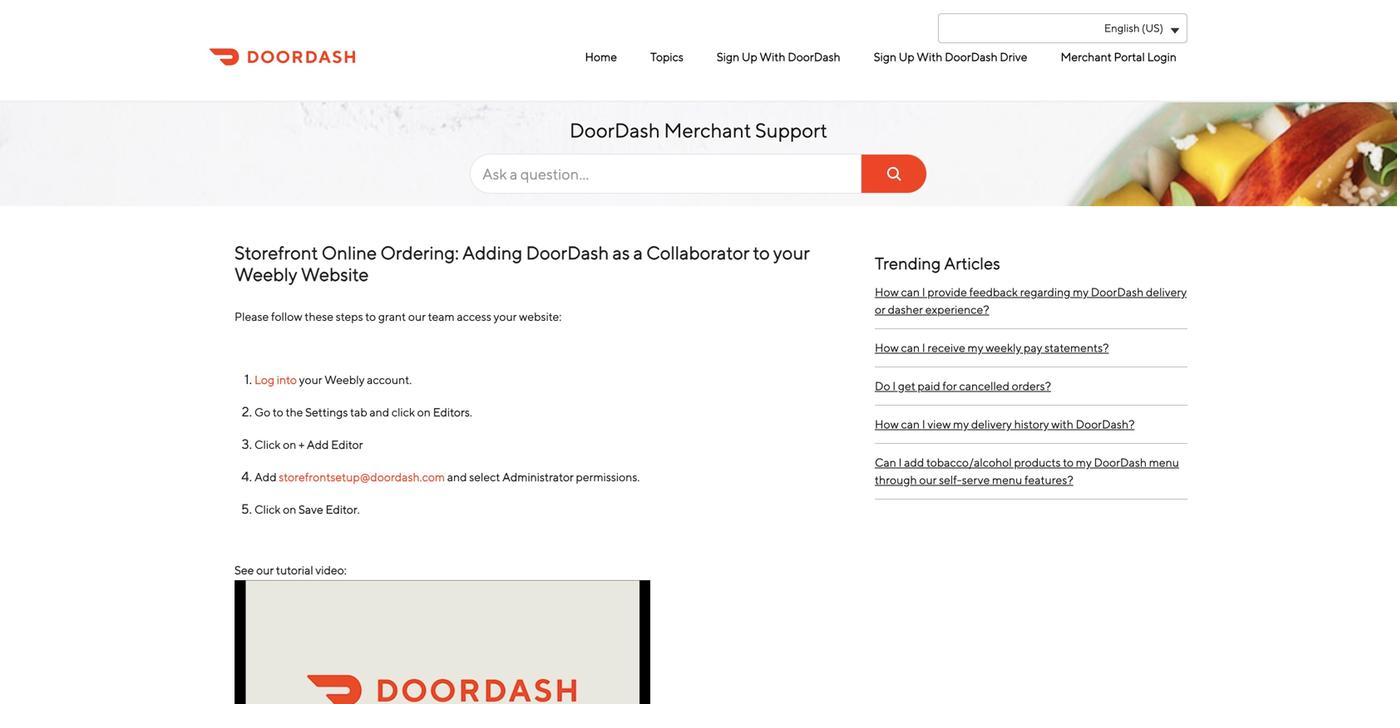 Task type: describe. For each thing, give the bounding box(es) containing it.
0 vertical spatial add
[[307, 438, 329, 452]]

pay
[[1024, 341, 1043, 355]]

account.
[[367, 373, 412, 387]]

support
[[755, 119, 828, 142]]

can for view
[[901, 418, 920, 431]]

0 vertical spatial on
[[417, 406, 431, 419]]

i for view
[[922, 418, 926, 431]]

trending articles
[[875, 254, 1001, 273]]

sign up with doordash drive link
[[870, 43, 1032, 71]]

doordash?
[[1076, 418, 1135, 431]]

storefrontsetup@doordash.com
[[279, 470, 445, 484]]

save
[[299, 503, 323, 517]]

provide
[[928, 285, 968, 299]]

to right steps
[[365, 310, 376, 324]]

with inside how can i view my delivery history with doordash? link
[[1052, 418, 1074, 431]]

website
[[301, 264, 369, 285]]

topics link
[[646, 43, 688, 71]]

log
[[255, 373, 275, 387]]

do i get paid for cancelled orders? link
[[875, 368, 1188, 406]]

log into link
[[255, 373, 297, 387]]

up for sign up with doordash
[[742, 50, 758, 64]]

portal
[[1114, 50, 1146, 64]]

products
[[1015, 456, 1061, 470]]

the
[[286, 406, 303, 419]]

add storefrontsetup@doordash.com and select administrator permissions.
[[255, 470, 640, 484]]

view
[[928, 418, 951, 431]]

regarding
[[1021, 285, 1071, 299]]

1 horizontal spatial .
[[470, 406, 472, 419]]

doordash down home link
[[570, 119, 660, 142]]

self-
[[939, 473, 962, 487]]

topics
[[651, 50, 684, 64]]

adding
[[462, 242, 523, 264]]

click on + add editor
[[255, 438, 363, 452]]

i inside do i get paid for cancelled orders? link
[[893, 379, 896, 393]]

home link
[[581, 43, 621, 71]]

these
[[305, 310, 334, 324]]

your for to
[[774, 242, 810, 264]]

through
[[875, 473, 917, 487]]

sign up with doordash link
[[713, 43, 845, 71]]

for
[[943, 379, 957, 393]]

follow
[[271, 310, 303, 324]]

doordash merchant support
[[570, 119, 828, 142]]

log into your weebly account.
[[255, 373, 414, 387]]

storefront
[[235, 242, 318, 264]]

can i add tobacco/alcohol products to my doordash menu through our self-serve menu features? link
[[875, 444, 1188, 500]]

how can i receive my weekly pay statements?
[[875, 341, 1109, 355]]

ordering:
[[381, 242, 459, 264]]

or
[[875, 303, 886, 317]]

sign up with doordash
[[717, 50, 841, 64]]

collaborator
[[647, 242, 750, 264]]

can
[[875, 456, 897, 470]]

merchant portal login link
[[1057, 43, 1181, 71]]

i for receive
[[922, 341, 926, 355]]

go to the settings tab and click on editors .
[[255, 406, 472, 419]]

website:
[[519, 310, 562, 324]]

tab
[[350, 406, 368, 419]]

cancelled
[[960, 379, 1010, 393]]

storefront online ordering: adding doordash as a collaborator to your weebly website
[[235, 242, 810, 285]]

doordash inside storefront online ordering: adding doordash as a collaborator to your weebly website
[[526, 242, 609, 264]]

permissions.
[[576, 470, 640, 484]]

my right view
[[954, 418, 969, 431]]

english
[[1105, 22, 1140, 35]]

1 horizontal spatial weebly
[[325, 373, 365, 387]]

orders?
[[1012, 379, 1052, 393]]

(us)
[[1142, 22, 1164, 35]]

1 horizontal spatial and
[[447, 470, 467, 484]]

click for click on + add editor
[[255, 438, 281, 452]]

how for how can i view my delivery history with doordash?
[[875, 418, 899, 431]]

team
[[428, 310, 455, 324]]

to inside storefront online ordering: adding doordash as a collaborator to your weebly website
[[753, 242, 770, 264]]

select
[[469, 470, 500, 484]]

with for sign up with doordash
[[760, 50, 786, 64]]

0 horizontal spatial menu
[[993, 473, 1023, 487]]

go
[[255, 406, 271, 419]]

settings
[[305, 406, 348, 419]]

i for provide
[[922, 285, 926, 299]]

serve
[[962, 473, 990, 487]]

please follow these steps to grant our team access your website:
[[235, 310, 562, 324]]

how for how can i provide feedback regarding my doordash delivery or dasher experience?
[[875, 285, 899, 299]]

do
[[875, 379, 891, 393]]

doordash up support
[[788, 50, 841, 64]]

0 vertical spatial editor
[[331, 438, 363, 452]]

delivery inside the how can i provide feedback regarding my doordash delivery or dasher experience?
[[1146, 285, 1187, 299]]

please
[[235, 310, 269, 324]]



Task type: vqa. For each thing, say whether or not it's contained in the screenshot.
PAY
yes



Task type: locate. For each thing, give the bounding box(es) containing it.
doordash left as
[[526, 242, 609, 264]]

experience?
[[926, 303, 990, 317]]

1 horizontal spatial with
[[917, 50, 943, 64]]

can for receive
[[901, 341, 920, 355]]

merchant inside "link"
[[1061, 50, 1112, 64]]

0 horizontal spatial our
[[256, 564, 274, 577]]

doordash
[[788, 50, 841, 64], [945, 50, 998, 64], [570, 119, 660, 142], [526, 242, 609, 264], [1091, 285, 1144, 299], [1094, 456, 1147, 470]]

Preferred Language, English (US) button
[[938, 13, 1188, 43]]

articles
[[945, 254, 1001, 273]]

i inside can i add tobacco/alcohol products to my doordash menu through our self-serve menu features?
[[899, 456, 902, 470]]

2 how from the top
[[875, 341, 899, 355]]

2 vertical spatial can
[[901, 418, 920, 431]]

our left team
[[408, 310, 426, 324]]

add
[[904, 456, 925, 470]]

sign for sign up with doordash drive
[[874, 50, 897, 64]]

1 sign from the left
[[717, 50, 740, 64]]

on
[[417, 406, 431, 419], [283, 438, 296, 452], [283, 503, 296, 517]]

english (us)
[[1105, 22, 1164, 35]]

0 horizontal spatial and
[[370, 406, 390, 419]]

see our tutorial video:
[[235, 564, 347, 577]]

1 vertical spatial weebly
[[325, 373, 365, 387]]

my inside the how can i provide feedback regarding my doordash delivery or dasher experience?
[[1073, 285, 1089, 299]]

+
[[299, 438, 305, 452]]

up for sign up with doordash drive
[[899, 50, 915, 64]]

our
[[408, 310, 426, 324], [920, 473, 937, 487], [256, 564, 274, 577]]

2 horizontal spatial with
[[1052, 418, 1074, 431]]

our down "add"
[[920, 473, 937, 487]]

get
[[898, 379, 916, 393]]

0 vertical spatial how
[[875, 285, 899, 299]]

weekly
[[986, 341, 1022, 355]]

add
[[307, 438, 329, 452], [255, 470, 277, 484]]

can inside how can i view my delivery history with doordash? link
[[901, 418, 920, 431]]

2 up from the left
[[899, 50, 915, 64]]

0 horizontal spatial your
[[299, 373, 322, 387]]

how can i provide feedback regarding my doordash delivery or dasher experience?
[[875, 285, 1187, 317]]

merchant up 'ask a question...' text box
[[664, 119, 752, 142]]

drive
[[1000, 50, 1028, 64]]

3 can from the top
[[901, 418, 920, 431]]

1 vertical spatial our
[[920, 473, 937, 487]]

0 horizontal spatial merchant
[[664, 119, 752, 142]]

i right do
[[893, 379, 896, 393]]

my left weekly
[[968, 341, 984, 355]]

my
[[1073, 285, 1089, 299], [968, 341, 984, 355], [954, 418, 969, 431], [1076, 456, 1092, 470]]

1 vertical spatial on
[[283, 438, 296, 452]]

into
[[277, 373, 297, 387]]

features?
[[1025, 473, 1074, 487]]

your for access
[[494, 310, 517, 324]]

2 vertical spatial on
[[283, 503, 296, 517]]

.
[[470, 406, 472, 419], [358, 503, 360, 517]]

how up do
[[875, 341, 899, 355]]

sign
[[717, 50, 740, 64], [874, 50, 897, 64]]

0 vertical spatial delivery
[[1146, 285, 1187, 299]]

with inside sign up with doordash drive link
[[917, 50, 943, 64]]

do i get paid for cancelled orders?
[[875, 379, 1052, 393]]

on right click
[[417, 406, 431, 419]]

weebly inside storefront online ordering: adding doordash as a collaborator to your weebly website
[[235, 264, 298, 285]]

1 horizontal spatial up
[[899, 50, 915, 64]]

can
[[901, 285, 920, 299], [901, 341, 920, 355], [901, 418, 920, 431]]

Ask a question... text field
[[470, 154, 928, 194]]

on left +
[[283, 438, 296, 452]]

can up dasher
[[901, 285, 920, 299]]

how can i provide feedback regarding my doordash delivery or dasher experience? link
[[875, 274, 1188, 329]]

see
[[235, 564, 254, 577]]

editor down tab
[[331, 438, 363, 452]]

1 vertical spatial click
[[255, 503, 281, 517]]

1 vertical spatial editor
[[326, 503, 358, 517]]

i
[[922, 285, 926, 299], [922, 341, 926, 355], [893, 379, 896, 393], [922, 418, 926, 431], [899, 456, 902, 470]]

login
[[1148, 50, 1177, 64]]

i left the receive
[[922, 341, 926, 355]]

a
[[634, 242, 643, 264]]

can inside the how can i provide feedback regarding my doordash delivery or dasher experience?
[[901, 285, 920, 299]]

1 how from the top
[[875, 285, 899, 299]]

weebly up tab
[[325, 373, 365, 387]]

i left view
[[922, 418, 926, 431]]

0 vertical spatial your
[[774, 242, 810, 264]]

i inside "how can i receive my weekly pay statements?" "link"
[[922, 341, 926, 355]]

1 horizontal spatial sign
[[874, 50, 897, 64]]

i left provide
[[922, 285, 926, 299]]

dasher
[[888, 303, 924, 317]]

how can i receive my weekly pay statements? link
[[875, 329, 1188, 368]]

1 horizontal spatial delivery
[[1146, 285, 1187, 299]]

can for provide
[[901, 285, 920, 299]]

to up 'features?'
[[1063, 456, 1074, 470]]

paid
[[918, 379, 941, 393]]

1 vertical spatial .
[[358, 503, 360, 517]]

0 vertical spatial weebly
[[235, 264, 298, 285]]

2 horizontal spatial our
[[920, 473, 937, 487]]

how for how can i receive my weekly pay statements?
[[875, 341, 899, 355]]

1 vertical spatial delivery
[[972, 418, 1012, 431]]

menu
[[1149, 456, 1180, 470], [993, 473, 1023, 487]]

0 horizontal spatial up
[[742, 50, 758, 64]]

2 vertical spatial our
[[256, 564, 274, 577]]

click
[[392, 406, 415, 419]]

add down click on + add editor
[[255, 470, 277, 484]]

click left save
[[255, 503, 281, 517]]

how up can
[[875, 418, 899, 431]]

click for click on save editor .
[[255, 503, 281, 517]]

0 horizontal spatial with
[[760, 50, 786, 64]]

0 vertical spatial our
[[408, 310, 426, 324]]

0 vertical spatial .
[[470, 406, 472, 419]]

on for click on save editor .
[[283, 503, 296, 517]]

storefrontsetup@doordash.com link
[[279, 470, 445, 484]]

. down storefrontsetup@doordash.com
[[358, 503, 360, 517]]

2 horizontal spatial your
[[774, 242, 810, 264]]

0 horizontal spatial .
[[358, 503, 360, 517]]

menu containing home
[[466, 43, 1181, 71]]

0 horizontal spatial delivery
[[972, 418, 1012, 431]]

with for sign up with doordash drive
[[917, 50, 943, 64]]

2 click from the top
[[255, 503, 281, 517]]

receive
[[928, 341, 966, 355]]

0 vertical spatial can
[[901, 285, 920, 299]]

your
[[774, 242, 810, 264], [494, 310, 517, 324], [299, 373, 322, 387]]

1 vertical spatial merchant
[[664, 119, 752, 142]]

0 vertical spatial and
[[370, 406, 390, 419]]

1 horizontal spatial your
[[494, 310, 517, 324]]

add right +
[[307, 438, 329, 452]]

tobacco/alcohol
[[927, 456, 1012, 470]]

how
[[875, 285, 899, 299], [875, 341, 899, 355], [875, 418, 899, 431]]

trending
[[875, 254, 941, 273]]

1 vertical spatial menu
[[993, 473, 1023, 487]]

click down go
[[255, 438, 281, 452]]

1 vertical spatial your
[[494, 310, 517, 324]]

grant
[[378, 310, 406, 324]]

merchant portal login
[[1061, 50, 1177, 64]]

and right tab
[[370, 406, 390, 419]]

editor
[[331, 438, 363, 452], [326, 503, 358, 517]]

can left view
[[901, 418, 920, 431]]

feedback
[[970, 285, 1018, 299]]

how inside the how can i provide feedback regarding my doordash delivery or dasher experience?
[[875, 285, 899, 299]]

home
[[585, 50, 617, 64]]

0 vertical spatial merchant
[[1061, 50, 1112, 64]]

1 can from the top
[[901, 285, 920, 299]]

user-added image image
[[235, 581, 651, 705]]

video:
[[316, 564, 347, 577]]

with inside sign up with doordash link
[[760, 50, 786, 64]]

steps
[[336, 310, 363, 324]]

how can i view my delivery history with doordash?
[[875, 418, 1135, 431]]

0 horizontal spatial sign
[[717, 50, 740, 64]]

tutorial
[[276, 564, 313, 577]]

weebly up please
[[235, 264, 298, 285]]

and left select
[[447, 470, 467, 484]]

to inside can i add tobacco/alcohol products to my doordash menu through our self-serve menu features?
[[1063, 456, 1074, 470]]

delivery
[[1146, 285, 1187, 299], [972, 418, 1012, 431]]

access
[[457, 310, 492, 324]]

our right see in the left bottom of the page
[[256, 564, 274, 577]]

to right go
[[273, 406, 284, 419]]

can i add tobacco/alcohol products to my doordash menu through our self-serve menu features?
[[875, 456, 1180, 487]]

2 can from the top
[[901, 341, 920, 355]]

i inside how can i view my delivery history with doordash? link
[[922, 418, 926, 431]]

doordash left drive
[[945, 50, 998, 64]]

sign up with doordash drive
[[874, 50, 1028, 64]]

on for click on + add editor
[[283, 438, 296, 452]]

my down doordash?
[[1076, 456, 1092, 470]]

merchant help home image
[[210, 47, 355, 67]]

i inside the how can i provide feedback regarding my doordash delivery or dasher experience?
[[922, 285, 926, 299]]

up
[[742, 50, 758, 64], [899, 50, 915, 64]]

statements?
[[1045, 341, 1109, 355]]

how can i view my delivery history with doordash? link
[[875, 406, 1188, 444]]

0 horizontal spatial add
[[255, 470, 277, 484]]

how up the or
[[875, 285, 899, 299]]

1 vertical spatial how
[[875, 341, 899, 355]]

0 vertical spatial menu
[[1149, 456, 1180, 470]]

click
[[255, 438, 281, 452], [255, 503, 281, 517]]

2 vertical spatial your
[[299, 373, 322, 387]]

as
[[613, 242, 630, 264]]

on left save
[[283, 503, 296, 517]]

and
[[370, 406, 390, 419], [447, 470, 467, 484]]

1 click from the top
[[255, 438, 281, 452]]

1 up from the left
[[742, 50, 758, 64]]

0 horizontal spatial weebly
[[235, 264, 298, 285]]

administrator
[[503, 470, 574, 484]]

1 vertical spatial can
[[901, 341, 920, 355]]

weebly
[[235, 264, 298, 285], [325, 373, 365, 387]]

. up select
[[470, 406, 472, 419]]

doordash up statements?
[[1091, 285, 1144, 299]]

merchant down preferred language, english (us) button
[[1061, 50, 1112, 64]]

online
[[322, 242, 377, 264]]

editors
[[433, 406, 470, 419]]

1 vertical spatial and
[[447, 470, 467, 484]]

editor right save
[[326, 503, 358, 517]]

can left the receive
[[901, 341, 920, 355]]

2 vertical spatial how
[[875, 418, 899, 431]]

2 sign from the left
[[874, 50, 897, 64]]

1 horizontal spatial menu
[[1149, 456, 1180, 470]]

1 horizontal spatial our
[[408, 310, 426, 324]]

i left "add"
[[899, 456, 902, 470]]

our inside can i add tobacco/alcohol products to my doordash menu through our self-serve menu features?
[[920, 473, 937, 487]]

to
[[753, 242, 770, 264], [365, 310, 376, 324], [273, 406, 284, 419], [1063, 456, 1074, 470]]

1 horizontal spatial merchant
[[1061, 50, 1112, 64]]

doordash down doordash?
[[1094, 456, 1147, 470]]

sign for sign up with doordash
[[717, 50, 740, 64]]

menu
[[466, 43, 1181, 71]]

1 horizontal spatial add
[[307, 438, 329, 452]]

my inside "link"
[[968, 341, 984, 355]]

your inside storefront online ordering: adding doordash as a collaborator to your weebly website
[[774, 242, 810, 264]]

0 vertical spatial click
[[255, 438, 281, 452]]

doordash inside the how can i provide feedback regarding my doordash delivery or dasher experience?
[[1091, 285, 1144, 299]]

my right 'regarding' on the right top of the page
[[1073, 285, 1089, 299]]

3 how from the top
[[875, 418, 899, 431]]

can inside "how can i receive my weekly pay statements?" "link"
[[901, 341, 920, 355]]

to right collaborator
[[753, 242, 770, 264]]

click on save editor .
[[255, 503, 364, 517]]

doordash inside can i add tobacco/alcohol products to my doordash menu through our self-serve menu features?
[[1094, 456, 1147, 470]]

1 vertical spatial add
[[255, 470, 277, 484]]

my inside can i add tobacco/alcohol products to my doordash menu through our self-serve menu features?
[[1076, 456, 1092, 470]]

how inside "link"
[[875, 341, 899, 355]]

history
[[1015, 418, 1050, 431]]



